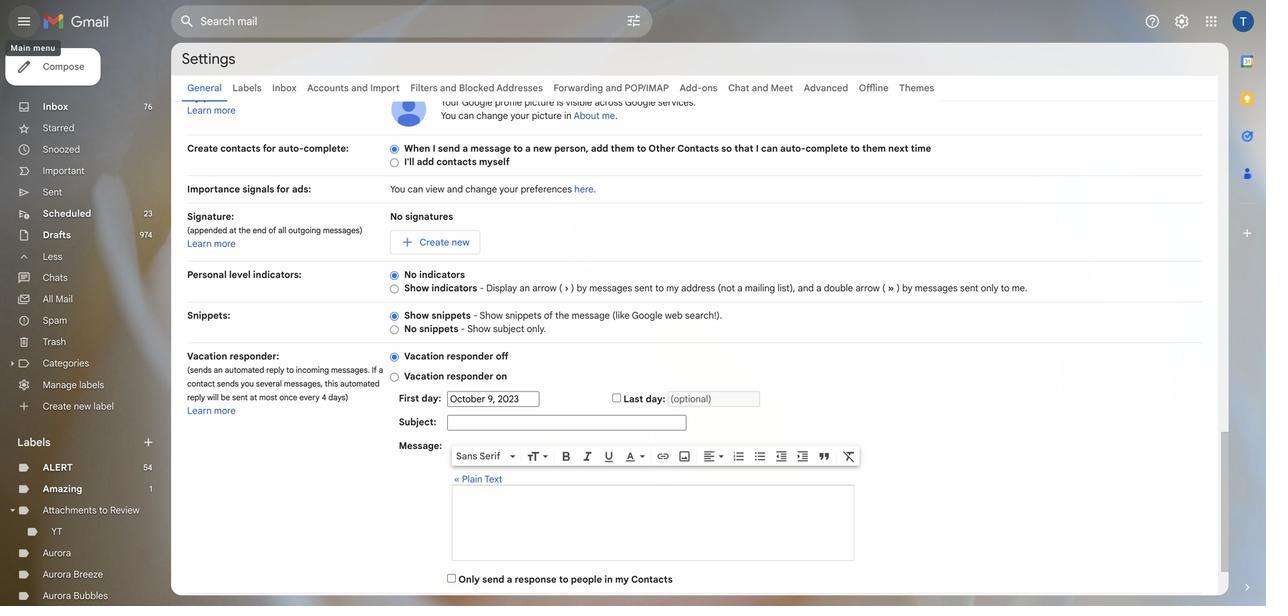Task type: vqa. For each thing, say whether or not it's contained in the screenshot.
Of in the the Signature: (appended at the end of all outgoing messages) Learn more
yes



Task type: locate. For each thing, give the bounding box(es) containing it.
0 vertical spatial your
[[511, 110, 530, 122]]

inbox right labels link
[[272, 82, 297, 94]]

1 vertical spatial an
[[214, 365, 223, 375]]

1 horizontal spatial -
[[473, 310, 478, 322]]

1 horizontal spatial of
[[544, 310, 553, 322]]

sent left 'address'
[[635, 282, 653, 294]]

1 vertical spatial at
[[250, 393, 257, 403]]

add-ons link
[[680, 82, 718, 94]]

1 horizontal spatial send
[[482, 574, 505, 586]]

1 messages from the left
[[589, 282, 632, 294]]

0 horizontal spatial sent
[[232, 393, 248, 403]]

snoozed
[[43, 144, 80, 155]]

0 vertical spatial labels
[[233, 82, 262, 94]]

1 horizontal spatial create
[[187, 143, 218, 154]]

3 learn from the top
[[187, 405, 212, 417]]

snippets for show snippets of the message (like google web search!).
[[432, 310, 471, 322]]

(
[[559, 282, 562, 294], [882, 282, 886, 294]]

create new label link
[[43, 401, 114, 412]]

1 horizontal spatial them
[[862, 143, 886, 154]]

for for signals
[[277, 184, 290, 195]]

you down your
[[441, 110, 456, 122]]

add-ons
[[680, 82, 718, 94]]

- for show subject only.
[[461, 323, 465, 335]]

more down be
[[214, 405, 236, 417]]

0 horizontal spatial -
[[461, 323, 465, 335]]

can inside your google profile picture is visible across google services. you can change your picture in about me .
[[459, 110, 474, 122]]

picture
[[525, 97, 555, 108], [532, 110, 562, 122]]

and for filters
[[440, 82, 457, 94]]

snippets for show subject only.
[[419, 323, 459, 335]]

0 horizontal spatial my
[[615, 574, 629, 586]]

( left »
[[882, 282, 886, 294]]

1 horizontal spatial you
[[441, 110, 456, 122]]

. down 'across'
[[615, 110, 618, 122]]

to left other
[[637, 143, 646, 154]]

an up the sends
[[214, 365, 223, 375]]

0 vertical spatial responder
[[447, 351, 494, 362]]

accounts
[[307, 82, 349, 94]]

new for create new
[[452, 237, 470, 248]]

learn inside 'vacation responder: (sends an automated reply to incoming messages. if a contact sends you several messages, this automated reply will be sent at most once every 4 days) learn more'
[[187, 405, 212, 417]]

1 responder from the top
[[447, 351, 494, 362]]

add down when
[[417, 156, 434, 168]]

1 vertical spatial -
[[473, 310, 478, 322]]

. right preferences
[[594, 184, 596, 195]]

show snippets - show snippets of the message (like google web search!).
[[404, 310, 722, 322]]

Vacation responder text field
[[453, 492, 854, 554]]

0 horizontal spatial .
[[594, 184, 596, 195]]

1 auto- from the left
[[278, 143, 304, 154]]

create inside "button"
[[420, 237, 449, 248]]

aurora
[[43, 548, 71, 559], [43, 569, 71, 581], [43, 590, 71, 602]]

vacation right vacation responder off radio
[[404, 351, 444, 362]]

1 horizontal spatial the
[[555, 310, 569, 322]]

when i send a message to a new person, add them to other contacts so that i can auto-complete to them next time
[[404, 143, 931, 154]]

the inside signature: (appended at the end of all outgoing messages) learn more
[[239, 226, 251, 236]]

inbox inside labels navigation
[[43, 101, 68, 113]]

can left the view
[[408, 184, 423, 195]]

my right people
[[615, 574, 629, 586]]

) right »
[[897, 282, 900, 294]]

underline ‪(⌘u)‬ image
[[603, 451, 616, 464]]

no indicators
[[404, 269, 465, 281]]

of for end
[[269, 226, 276, 236]]

learn down '(appended'
[[187, 238, 212, 250]]

create inside labels navigation
[[43, 401, 71, 412]]

insert image image
[[678, 450, 691, 463]]

them left next
[[862, 143, 886, 154]]

to inside labels navigation
[[99, 505, 108, 517]]

day: for first day:
[[422, 393, 441, 404]]

the left the end on the left of the page
[[239, 226, 251, 236]]

0 horizontal spatial )
[[571, 282, 574, 294]]

to up messages,
[[286, 365, 294, 375]]

( left "›"
[[559, 282, 562, 294]]

signature:
[[187, 211, 234, 223]]

no for no signatures
[[390, 211, 403, 223]]

) right "›"
[[571, 282, 574, 294]]

54
[[143, 463, 152, 473]]

vacation responder off
[[404, 351, 509, 362]]

1 horizontal spatial reply
[[266, 365, 284, 375]]

2 learn more link from the top
[[187, 238, 236, 250]]

off
[[496, 351, 509, 362]]

2 horizontal spatial sent
[[960, 282, 979, 294]]

more down '(appended'
[[214, 238, 236, 250]]

my picture: learn more
[[187, 91, 239, 116]]

- for display an arrow (
[[480, 282, 484, 294]]

no for no indicators
[[404, 269, 417, 281]]

change
[[477, 110, 508, 122], [466, 184, 497, 195]]

accounts and import link
[[307, 82, 400, 94]]

add
[[591, 143, 609, 154], [417, 156, 434, 168]]

labels up alert
[[17, 436, 51, 449]]

0 horizontal spatial in
[[564, 110, 572, 122]]

responder down 'vacation responder off'
[[447, 371, 494, 382]]

0 vertical spatial send
[[438, 143, 460, 154]]

1 horizontal spatial labels
[[233, 82, 262, 94]]

0 horizontal spatial automated
[[225, 365, 264, 375]]

and up 'across'
[[606, 82, 622, 94]]

learn more link for vacation
[[187, 405, 236, 417]]

1 ) from the left
[[571, 282, 574, 294]]

1 horizontal spatial in
[[605, 574, 613, 586]]

1 horizontal spatial new
[[452, 237, 470, 248]]

every
[[300, 393, 320, 403]]

search mail image
[[175, 9, 199, 33]]

vacation inside 'vacation responder: (sends an automated reply to incoming messages. if a contact sends you several messages, this automated reply will be sent at most once every 4 days) learn more'
[[187, 351, 227, 362]]

chat
[[728, 82, 750, 94]]

2 more from the top
[[214, 238, 236, 250]]

labels link
[[233, 82, 262, 94]]

change down myself
[[466, 184, 497, 195]]

0 vertical spatial an
[[520, 282, 530, 294]]

new inside "button"
[[452, 237, 470, 248]]

new down the signatures
[[452, 237, 470, 248]]

aurora bubbles link
[[43, 590, 108, 602]]

2 horizontal spatial create
[[420, 237, 449, 248]]

-
[[480, 282, 484, 294], [473, 310, 478, 322], [461, 323, 465, 335]]

Last day: checkbox
[[613, 394, 621, 403]]

at
[[229, 226, 237, 236], [250, 393, 257, 403]]

chat and meet link
[[728, 82, 793, 94]]

add right person,
[[591, 143, 609, 154]]

arrow left "›"
[[532, 282, 557, 294]]

No indicators radio
[[390, 271, 399, 281]]

by
[[577, 282, 587, 294], [902, 282, 913, 294]]

your down profile on the top left
[[511, 110, 530, 122]]

list),
[[778, 282, 796, 294]]

1 horizontal spatial my
[[666, 282, 679, 294]]

0 vertical spatial learn more link
[[187, 105, 236, 116]]

for for contacts
[[263, 143, 276, 154]]

2 horizontal spatial -
[[480, 282, 484, 294]]

show left subject
[[467, 323, 491, 335]]

2 vertical spatial more
[[214, 405, 236, 417]]

i right when
[[433, 143, 436, 154]]

0 horizontal spatial send
[[438, 143, 460, 154]]

google down blocked
[[462, 97, 493, 108]]

ons
[[702, 82, 718, 94]]

1 learn more link from the top
[[187, 105, 236, 116]]

new inside labels navigation
[[74, 401, 91, 412]]

4
[[322, 393, 326, 403]]

import
[[370, 82, 400, 94]]

compose
[[43, 61, 85, 73]]

1 vertical spatial more
[[214, 238, 236, 250]]

)
[[571, 282, 574, 294], [897, 282, 900, 294]]

by right »
[[902, 282, 913, 294]]

1 horizontal spatial message
[[572, 310, 610, 322]]

0 vertical spatial the
[[239, 226, 251, 236]]

1 horizontal spatial inbox
[[272, 82, 297, 94]]

0 vertical spatial change
[[477, 110, 508, 122]]

for up signals
[[263, 143, 276, 154]]

auto- up ads:
[[278, 143, 304, 154]]

2 learn from the top
[[187, 238, 212, 250]]

google right '(like'
[[632, 310, 663, 322]]

no left the signatures
[[390, 211, 403, 223]]

to right complete
[[851, 143, 860, 154]]

of left the all
[[269, 226, 276, 236]]

- left display
[[480, 282, 484, 294]]

indicators:
[[253, 269, 302, 281]]

1 vertical spatial learn
[[187, 238, 212, 250]]

1 vertical spatial in
[[605, 574, 613, 586]]

1 horizontal spatial )
[[897, 282, 900, 294]]

2 by from the left
[[902, 282, 913, 294]]

auto- right that
[[780, 143, 806, 154]]

0 vertical spatial reply
[[266, 365, 284, 375]]

contacts left "so"
[[678, 143, 719, 154]]

1 horizontal spatial add
[[591, 143, 609, 154]]

people
[[571, 574, 602, 586]]

1 vertical spatial of
[[544, 310, 553, 322]]

labels right general link
[[233, 82, 262, 94]]

2 responder from the top
[[447, 371, 494, 382]]

compose button
[[5, 48, 101, 86]]

0 horizontal spatial message
[[471, 143, 511, 154]]

aurora down yt
[[43, 548, 71, 559]]

I'll add contacts myself radio
[[390, 158, 399, 168]]

1 vertical spatial inbox
[[43, 101, 68, 113]]

your down myself
[[500, 184, 518, 195]]

other
[[649, 143, 675, 154]]

aurora for aurora link
[[43, 548, 71, 559]]

1 horizontal spatial arrow
[[856, 282, 880, 294]]

advanced
[[804, 82, 848, 94]]

show right show indicators option
[[404, 282, 429, 294]]

« plain text
[[454, 474, 502, 485]]

0 horizontal spatial arrow
[[532, 282, 557, 294]]

for left ads:
[[277, 184, 290, 195]]

0 vertical spatial more
[[214, 105, 236, 116]]

filters
[[411, 82, 438, 94]]

new for create new label
[[74, 401, 91, 412]]

my left 'address'
[[666, 282, 679, 294]]

inbox link right labels link
[[272, 82, 297, 94]]

send up i'll add contacts myself
[[438, 143, 460, 154]]

1 vertical spatial new
[[452, 237, 470, 248]]

3 more from the top
[[214, 405, 236, 417]]

create for create new label
[[43, 401, 71, 412]]

automated down messages.
[[340, 379, 380, 389]]

send right only
[[482, 574, 505, 586]]

inbox for the inbox link to the bottom
[[43, 101, 68, 113]]

yt link
[[51, 526, 62, 538]]

1 vertical spatial create
[[420, 237, 449, 248]]

services.
[[658, 97, 696, 108]]

indicators for no
[[419, 269, 465, 281]]

subject:
[[399, 417, 436, 428]]

my
[[187, 91, 201, 103]]

0 horizontal spatial contacts
[[631, 574, 673, 586]]

messages right »
[[915, 282, 958, 294]]

will
[[207, 393, 219, 403]]

snippets up only.
[[505, 310, 542, 322]]

2 ) from the left
[[897, 282, 900, 294]]

so
[[721, 143, 732, 154]]

bold ‪(⌘b)‬ image
[[560, 450, 573, 463]]

1 vertical spatial .
[[594, 184, 596, 195]]

tab list
[[1229, 43, 1266, 558]]

indicators for show
[[432, 282, 477, 294]]

aurora link
[[43, 548, 71, 559]]

vacation for vacation responder on
[[404, 371, 444, 382]]

day:
[[422, 393, 441, 404], [646, 393, 666, 405]]

day: right first
[[422, 393, 441, 404]]

inbox link
[[272, 82, 297, 94], [43, 101, 68, 113]]

picture:
[[203, 91, 239, 103]]

to left me.
[[1001, 282, 1010, 294]]

can down your
[[459, 110, 474, 122]]

aurora down aurora breeze link
[[43, 590, 71, 602]]

1 vertical spatial learn more link
[[187, 238, 236, 250]]

and left import
[[351, 82, 368, 94]]

1 vertical spatial responder
[[447, 371, 494, 382]]

and right chat
[[752, 82, 769, 94]]

message left '(like'
[[572, 310, 610, 322]]

main menu image
[[16, 13, 32, 29]]

at right '(appended'
[[229, 226, 237, 236]]

manage labels
[[43, 379, 104, 391]]

in down visible
[[564, 110, 572, 122]]

all
[[43, 294, 53, 305]]

1 horizontal spatial i
[[756, 143, 759, 154]]

0 vertical spatial at
[[229, 226, 237, 236]]

1 them from the left
[[611, 143, 635, 154]]

at left most
[[250, 393, 257, 403]]

learn inside my picture: learn more
[[187, 105, 212, 116]]

indicators down 'create new'
[[419, 269, 465, 281]]

i right that
[[756, 143, 759, 154]]

filters and blocked addresses
[[411, 82, 543, 94]]

Last day: text field
[[668, 391, 760, 407]]

create down the signatures
[[420, 237, 449, 248]]

0 horizontal spatial messages
[[589, 282, 632, 294]]

to inside 'vacation responder: (sends an automated reply to incoming messages. if a contact sends you several messages, this automated reply will be sent at most once every 4 days) learn more'
[[286, 365, 294, 375]]

2 vertical spatial create
[[43, 401, 71, 412]]

starred link
[[43, 122, 74, 134]]

2 vertical spatial learn more link
[[187, 405, 236, 417]]

display
[[486, 282, 517, 294]]

all mail
[[43, 294, 73, 305]]

1 horizontal spatial day:
[[646, 393, 666, 405]]

navigation
[[187, 594, 1202, 606]]

all
[[278, 226, 286, 236]]

vacation up first day:
[[404, 371, 444, 382]]

change down profile on the top left
[[477, 110, 508, 122]]

0 vertical spatial aurora
[[43, 548, 71, 559]]

picture left is
[[525, 97, 555, 108]]

here
[[575, 184, 594, 195]]

sans
[[456, 451, 477, 462]]

sent left only
[[960, 282, 979, 294]]

settings
[[182, 49, 235, 68]]

1 vertical spatial for
[[277, 184, 290, 195]]

new left person,
[[533, 143, 552, 154]]

0 horizontal spatial for
[[263, 143, 276, 154]]

1 learn from the top
[[187, 105, 212, 116]]

No snippets radio
[[390, 325, 399, 335]]

send
[[438, 143, 460, 154], [482, 574, 505, 586]]

view
[[426, 184, 445, 195]]

3 learn more link from the top
[[187, 405, 236, 417]]

picture image
[[390, 91, 428, 128]]

serif
[[480, 451, 500, 462]]

visible
[[566, 97, 592, 108]]

general link
[[187, 82, 222, 94]]

2 horizontal spatial new
[[533, 143, 552, 154]]

2 auto- from the left
[[780, 143, 806, 154]]

0 horizontal spatial day:
[[422, 393, 441, 404]]

0 horizontal spatial new
[[74, 401, 91, 412]]

by right "›"
[[577, 282, 587, 294]]

1 vertical spatial can
[[761, 143, 778, 154]]

of inside signature: (appended at the end of all outgoing messages) learn more
[[269, 226, 276, 236]]

0 vertical spatial .
[[615, 110, 618, 122]]

sent link
[[43, 187, 62, 198]]

main menu
[[11, 43, 56, 53]]

labels inside labels navigation
[[17, 436, 51, 449]]

learn more link down will
[[187, 405, 236, 417]]

0 horizontal spatial contacts
[[220, 143, 261, 154]]

message up myself
[[471, 143, 511, 154]]

sent inside 'vacation responder: (sends an automated reply to incoming messages. if a contact sends you several messages, this automated reply will be sent at most once every 4 days) learn more'
[[232, 393, 248, 403]]

support image
[[1145, 13, 1161, 29]]

(appended
[[187, 226, 227, 236]]

0 horizontal spatial (
[[559, 282, 562, 294]]

1 horizontal spatial inbox link
[[272, 82, 297, 94]]

Search mail text field
[[201, 15, 588, 28]]

aurora breeze link
[[43, 569, 103, 581]]

learn more link down '(appended'
[[187, 238, 236, 250]]

accounts and import
[[307, 82, 400, 94]]

1 horizontal spatial at
[[250, 393, 257, 403]]

personal
[[187, 269, 227, 281]]

0 horizontal spatial an
[[214, 365, 223, 375]]

numbered list ‪(⌘⇧7)‬ image
[[732, 450, 746, 463]]

2 vertical spatial new
[[74, 401, 91, 412]]

aurora for aurora bubbles
[[43, 590, 71, 602]]

learn more link
[[187, 105, 236, 116], [187, 238, 236, 250], [187, 405, 236, 417]]

0 vertical spatial for
[[263, 143, 276, 154]]

responder
[[447, 351, 494, 362], [447, 371, 494, 382]]

0 horizontal spatial them
[[611, 143, 635, 154]]

aurora down aurora link
[[43, 569, 71, 581]]

None search field
[[171, 5, 653, 37]]

2 ( from the left
[[882, 282, 886, 294]]

vacation up (sends
[[187, 351, 227, 362]]

0 horizontal spatial auto-
[[278, 143, 304, 154]]

0 vertical spatial no
[[390, 211, 403, 223]]

no right the no snippets radio
[[404, 323, 417, 335]]

1 horizontal spatial contacts
[[678, 143, 719, 154]]

contacts up importance signals for ads:
[[220, 143, 261, 154]]

contacts down vacation responder text field
[[631, 574, 673, 586]]

your
[[511, 110, 530, 122], [500, 184, 518, 195]]

spam
[[43, 315, 67, 327]]

0 vertical spatial you
[[441, 110, 456, 122]]

3 aurora from the top
[[43, 590, 71, 602]]

arrow left »
[[856, 282, 880, 294]]

the down "›"
[[555, 310, 569, 322]]

1 vertical spatial indicators
[[432, 282, 477, 294]]

create up importance
[[187, 143, 218, 154]]

labels for labels heading
[[17, 436, 51, 449]]

1 vertical spatial send
[[482, 574, 505, 586]]

and for accounts
[[351, 82, 368, 94]]

0 vertical spatial contacts
[[220, 143, 261, 154]]

1 vertical spatial picture
[[532, 110, 562, 122]]

2 aurora from the top
[[43, 569, 71, 581]]

if
[[372, 365, 377, 375]]

1 aurora from the top
[[43, 548, 71, 559]]

review
[[110, 505, 140, 517]]

show up no snippets - show subject only.
[[480, 310, 503, 322]]

a right if
[[379, 365, 383, 375]]

to left review
[[99, 505, 108, 517]]

them down me
[[611, 143, 635, 154]]

message
[[471, 143, 511, 154], [572, 310, 610, 322]]

several
[[256, 379, 282, 389]]

1 more from the top
[[214, 105, 236, 116]]

can right that
[[761, 143, 778, 154]]

0 vertical spatial -
[[480, 282, 484, 294]]

0 horizontal spatial create
[[43, 401, 71, 412]]

0 horizontal spatial the
[[239, 226, 251, 236]]

- up no snippets - show subject only.
[[473, 310, 478, 322]]

1 horizontal spatial contacts
[[437, 156, 477, 168]]



Task type: describe. For each thing, give the bounding box(es) containing it.
(like
[[612, 310, 630, 322]]

no signatures
[[390, 211, 453, 223]]

more inside 'vacation responder: (sends an automated reply to incoming messages. if a contact sends you several messages, this automated reply will be sent at most once every 4 days) learn more'
[[214, 405, 236, 417]]

labels navigation
[[0, 43, 171, 606]]

show right "show snippets" option
[[404, 310, 429, 322]]

only
[[459, 574, 480, 586]]

signature: (appended at the end of all outgoing messages) learn more
[[187, 211, 363, 250]]

link ‪(⌘k)‬ image
[[657, 450, 670, 463]]

1 vertical spatial your
[[500, 184, 518, 195]]

all mail link
[[43, 294, 73, 305]]

only
[[981, 282, 999, 294]]

1 i from the left
[[433, 143, 436, 154]]

Show snippets radio
[[390, 311, 399, 321]]

importance
[[187, 184, 240, 195]]

2 vertical spatial can
[[408, 184, 423, 195]]

attachments
[[43, 505, 97, 517]]

create new button
[[390, 230, 480, 254]]

you can view and change your preferences here .
[[390, 184, 596, 195]]

i'll add contacts myself
[[404, 156, 510, 168]]

outgoing
[[288, 226, 321, 236]]

2 i from the left
[[756, 143, 759, 154]]

categories link
[[43, 358, 89, 369]]

themes
[[899, 82, 934, 94]]

you inside your google profile picture is visible across google services. you can change your picture in about me .
[[441, 110, 456, 122]]

a inside 'vacation responder: (sends an automated reply to incoming messages. if a contact sends you several messages, this automated reply will be sent at most once every 4 days) learn more'
[[379, 365, 383, 375]]

Show indicators radio
[[390, 284, 399, 294]]

1 vertical spatial add
[[417, 156, 434, 168]]

attachments to review link
[[43, 505, 140, 517]]

gmail image
[[43, 8, 116, 35]]

- for show snippets of the message (like google web search!).
[[473, 310, 478, 322]]

your
[[441, 97, 460, 108]]

0 vertical spatial my
[[666, 282, 679, 294]]

formatting options toolbar
[[452, 446, 860, 466]]

message:
[[399, 440, 442, 452]]

sent
[[43, 187, 62, 198]]

change inside your google profile picture is visible across google services. you can change your picture in about me .
[[477, 110, 508, 122]]

1 vertical spatial change
[[466, 184, 497, 195]]

general
[[187, 82, 222, 94]]

0 vertical spatial inbox link
[[272, 82, 297, 94]]

pop/imap
[[625, 82, 669, 94]]

remove formatting ‪(⌘\)‬ image
[[843, 450, 856, 463]]

1 vertical spatial the
[[555, 310, 569, 322]]

1 by from the left
[[577, 282, 587, 294]]

most
[[259, 393, 277, 403]]

your inside your google profile picture is visible across google services. you can change your picture in about me .
[[511, 110, 530, 122]]

amazing
[[43, 483, 82, 495]]

a up i'll add contacts myself
[[463, 143, 468, 154]]

last
[[624, 393, 643, 405]]

your google profile picture is visible across google services. you can change your picture in about me .
[[441, 97, 696, 122]]

address
[[681, 282, 715, 294]]

day: for last day:
[[646, 393, 666, 405]]

settings image
[[1174, 13, 1190, 29]]

importance signals for ads:
[[187, 184, 311, 195]]

person,
[[554, 143, 589, 154]]

aurora breeze
[[43, 569, 103, 581]]

a left response
[[507, 574, 512, 586]]

complete:
[[304, 143, 349, 154]]

0 vertical spatial automated
[[225, 365, 264, 375]]

vacation responder on
[[404, 371, 507, 382]]

google down pop/imap
[[625, 97, 656, 108]]

signatures
[[405, 211, 453, 223]]

italic ‪(⌘i)‬ image
[[581, 450, 595, 463]]

1 vertical spatial message
[[572, 310, 610, 322]]

create contacts for auto-complete:
[[187, 143, 349, 154]]

create for create new
[[420, 237, 449, 248]]

0 vertical spatial message
[[471, 143, 511, 154]]

time
[[911, 143, 931, 154]]

you
[[241, 379, 254, 389]]

learn inside signature: (appended at the end of all outgoing messages) learn more
[[187, 238, 212, 250]]

breeze
[[74, 569, 103, 581]]

1 ( from the left
[[559, 282, 562, 294]]

snippets:
[[187, 310, 230, 322]]

bulleted list ‪(⌘⇧8)‬ image
[[754, 450, 767, 463]]

. inside your google profile picture is visible across google services. you can change your picture in about me .
[[615, 110, 618, 122]]

forwarding and pop/imap
[[554, 82, 669, 94]]

2 messages from the left
[[915, 282, 958, 294]]

labels for labels link
[[233, 82, 262, 94]]

and for forwarding
[[606, 82, 622, 94]]

1 vertical spatial automated
[[340, 379, 380, 389]]

1 arrow from the left
[[532, 282, 557, 294]]

more inside my picture: learn more
[[214, 105, 236, 116]]

a right (not
[[738, 282, 743, 294]]

about
[[574, 110, 600, 122]]

that
[[735, 143, 754, 154]]

labels heading
[[17, 436, 142, 449]]

at inside signature: (appended at the end of all outgoing messages) learn more
[[229, 226, 237, 236]]

to left people
[[559, 574, 569, 586]]

vacation for vacation responder off
[[404, 351, 444, 362]]

filters and blocked addresses link
[[411, 82, 543, 94]]

starred
[[43, 122, 74, 134]]

is
[[557, 97, 564, 108]]

categories
[[43, 358, 89, 369]]

indent more ‪(⌘])‬ image
[[796, 450, 810, 463]]

responder for off
[[447, 351, 494, 362]]

trash link
[[43, 336, 66, 348]]

alert
[[43, 462, 73, 474]]

on
[[496, 371, 507, 382]]

advanced search options image
[[620, 7, 647, 34]]

2 vertical spatial no
[[404, 323, 417, 335]]

in inside your google profile picture is visible across google services. you can change your picture in about me .
[[564, 110, 572, 122]]

menu
[[33, 43, 56, 53]]

subject
[[493, 323, 524, 335]]

Vacation responder off radio
[[390, 352, 399, 362]]

and right list),
[[798, 282, 814, 294]]

main
[[11, 43, 31, 53]]

drafts link
[[43, 229, 71, 241]]

0 vertical spatial add
[[591, 143, 609, 154]]

23
[[144, 209, 152, 219]]

2 them from the left
[[862, 143, 886, 154]]

once
[[279, 393, 297, 403]]

less
[[43, 251, 62, 263]]

974
[[140, 230, 152, 240]]

this
[[325, 379, 338, 389]]

76
[[144, 102, 152, 112]]

a left double
[[817, 282, 822, 294]]

responder for on
[[447, 371, 494, 382]]

advanced link
[[804, 82, 848, 94]]

inbox for top the inbox link
[[272, 82, 297, 94]]

trash
[[43, 336, 66, 348]]

no snippets - show subject only.
[[404, 323, 546, 335]]

1 vertical spatial reply
[[187, 393, 205, 403]]

›
[[565, 282, 569, 294]]

sans serif option
[[453, 450, 508, 463]]

create for create contacts for auto-complete:
[[187, 143, 218, 154]]

an inside 'vacation responder: (sends an automated reply to incoming messages. if a contact sends you several messages, this automated reply will be sent at most once every 4 days) learn more'
[[214, 365, 223, 375]]

indent less ‪(⌘[)‬ image
[[775, 450, 788, 463]]

chats
[[43, 272, 68, 284]]

mailing
[[745, 282, 775, 294]]

to left 'address'
[[655, 282, 664, 294]]

1 vertical spatial you
[[390, 184, 405, 195]]

me
[[602, 110, 615, 122]]

When I send a message to a new person, add them to Other Contacts so that I can auto-complete to them next time radio
[[390, 144, 399, 154]]

learn more link for signature:
[[187, 238, 236, 250]]

attachments to review
[[43, 505, 140, 517]]

to down profile on the top left
[[513, 143, 523, 154]]

be
[[221, 393, 230, 403]]

more inside signature: (appended at the end of all outgoing messages) learn more
[[214, 238, 236, 250]]

1 vertical spatial inbox link
[[43, 101, 68, 113]]

Subject text field
[[447, 415, 687, 431]]

at inside 'vacation responder: (sends an automated reply to incoming messages. if a contact sends you several messages, this automated reply will be sent at most once every 4 days) learn more'
[[250, 393, 257, 403]]

across
[[595, 97, 623, 108]]

a left person,
[[525, 143, 531, 154]]

vacation for vacation responder: (sends an automated reply to incoming messages. if a contact sends you several messages, this automated reply will be sent at most once every 4 days) learn more
[[187, 351, 227, 362]]

Only send a response to people in my Contacts checkbox
[[447, 574, 456, 583]]

chats link
[[43, 272, 68, 284]]

1 vertical spatial my
[[615, 574, 629, 586]]

First day: text field
[[447, 391, 540, 407]]

yt
[[51, 526, 62, 538]]

sends
[[217, 379, 239, 389]]

responder:
[[230, 351, 279, 362]]

blocked
[[459, 82, 495, 94]]

0 vertical spatial new
[[533, 143, 552, 154]]

and right the view
[[447, 184, 463, 195]]

1 horizontal spatial sent
[[635, 282, 653, 294]]

2 arrow from the left
[[856, 282, 880, 294]]

profile
[[495, 97, 522, 108]]

and for chat
[[752, 82, 769, 94]]

Vacation responder on radio
[[390, 372, 399, 382]]

myself
[[479, 156, 510, 168]]

last day:
[[624, 393, 666, 405]]

1 vertical spatial contacts
[[631, 574, 673, 586]]

aurora for aurora breeze
[[43, 569, 71, 581]]

quote ‪(⌘⇧9)‬ image
[[818, 450, 831, 463]]

days)
[[328, 393, 348, 403]]

0 vertical spatial picture
[[525, 97, 555, 108]]

of for snippets
[[544, 310, 553, 322]]



